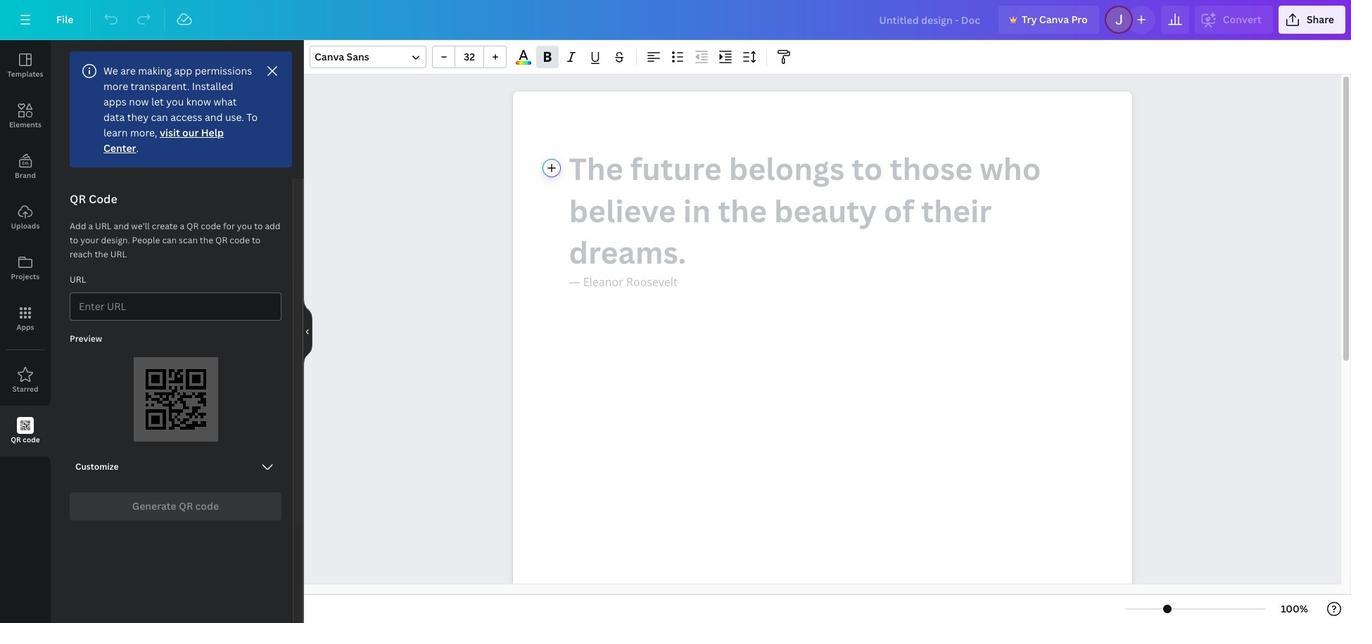 Task type: locate. For each thing, give the bounding box(es) containing it.
Zoom button
[[1272, 598, 1318, 621]]

None text field
[[513, 91, 1132, 624]]

Design title text field
[[868, 6, 993, 34]]

– – number field
[[460, 50, 479, 63]]

group
[[432, 46, 507, 68]]



Task type: vqa. For each thing, say whether or not it's contained in the screenshot.
Main menu bar
yes



Task type: describe. For each thing, give the bounding box(es) containing it.
Enter URL text field
[[79, 293, 272, 320]]

main menu bar
[[0, 0, 1351, 40]]

color range image
[[516, 61, 531, 65]]

side panel tab list
[[0, 40, 51, 457]]

hide image
[[303, 298, 312, 366]]

preview of the generated qr code image
[[133, 358, 218, 442]]



